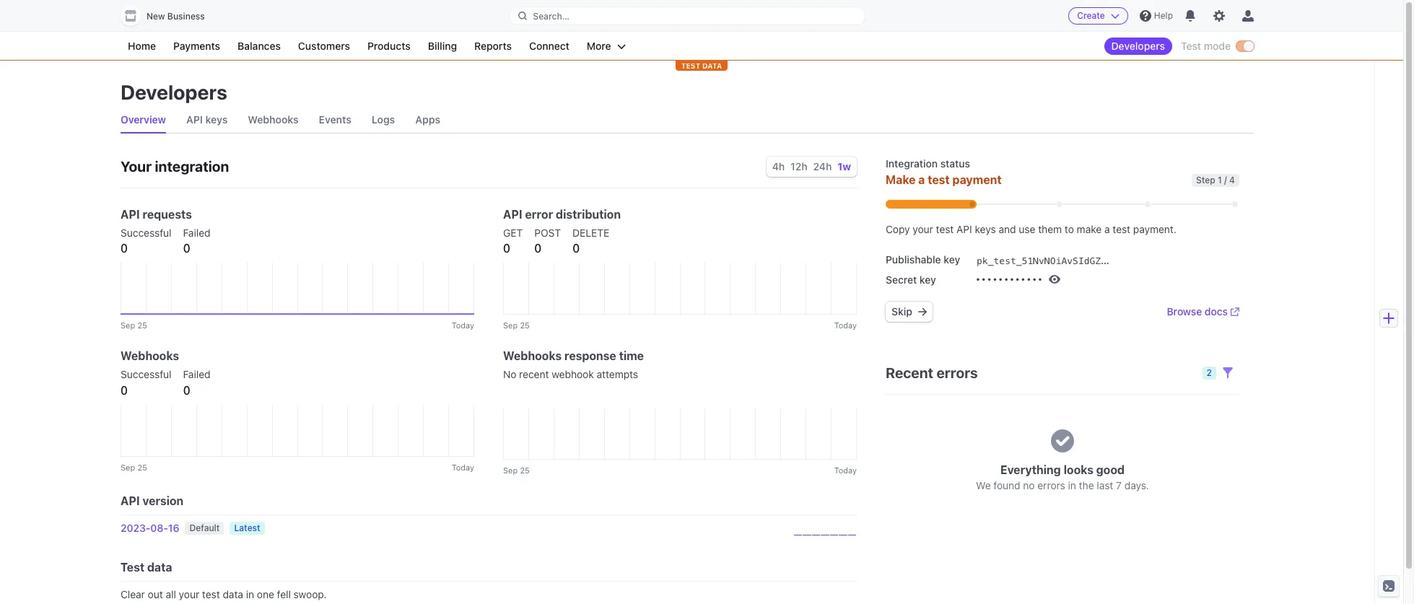 Task type: describe. For each thing, give the bounding box(es) containing it.
copy your test api keys and use them to make a test payment.
[[886, 223, 1177, 235]]

last
[[1097, 479, 1114, 492]]

them
[[1038, 223, 1062, 235]]

docs
[[1205, 305, 1228, 318]]

delete 0
[[573, 227, 609, 255]]

no
[[503, 368, 516, 380]]

api error distribution
[[503, 208, 621, 221]]

more
[[587, 40, 611, 52]]

mode
[[1204, 40, 1231, 52]]

integration
[[886, 157, 938, 170]]

0 for 0 button corresponding to failed 0
[[183, 242, 190, 255]]

distribution
[[556, 208, 621, 221]]

0 button for post 0
[[534, 240, 542, 257]]

payment
[[953, 173, 1002, 186]]

new business button
[[121, 6, 219, 26]]

reports link
[[467, 38, 519, 55]]

4
[[1230, 174, 1235, 185]]

publishable
[[886, 253, 941, 266]]

12h
[[791, 160, 808, 173]]

customers link
[[291, 38, 357, 55]]

secret
[[886, 274, 917, 286]]

found
[[994, 479, 1021, 492]]

sep for api requests
[[121, 321, 135, 330]]

make
[[886, 173, 916, 186]]

1 failed 0 from the top
[[183, 227, 210, 255]]

overview
[[121, 113, 166, 126]]

errors inside everything looks good we found no errors in the last 7 days.
[[1038, 479, 1065, 492]]

customers
[[298, 40, 350, 52]]

tab list containing overview
[[121, 107, 1254, 134]]

25 for api error distribution
[[520, 321, 530, 330]]

create
[[1077, 10, 1105, 21]]

connect link
[[522, 38, 577, 55]]

24h button
[[813, 160, 832, 173]]

today for requests
[[452, 321, 474, 330]]

api keys link
[[186, 107, 228, 133]]

events
[[319, 113, 352, 126]]

api for api error distribution
[[503, 208, 522, 221]]

in inside everything looks good we found no errors in the last 7 days.
[[1068, 479, 1076, 492]]

new business
[[147, 11, 205, 22]]

test up publishable key
[[936, 223, 954, 235]]

billing
[[428, 40, 457, 52]]

recent
[[519, 368, 549, 380]]

0 for get 0 0 button
[[503, 242, 510, 255]]

your integration
[[121, 158, 229, 175]]

recent
[[886, 365, 934, 381]]

16
[[168, 522, 179, 534]]

test down "integration status"
[[928, 173, 950, 186]]

payment.
[[1133, 223, 1177, 235]]

test
[[681, 61, 700, 70]]

api requests
[[121, 208, 192, 221]]

0 vertical spatial developers
[[1111, 40, 1165, 52]]

skip button
[[886, 302, 933, 322]]

0 for 0 button for post 0
[[534, 242, 542, 255]]

reports
[[474, 40, 512, 52]]

webhooks link
[[248, 107, 299, 133]]

1 successful from the top
[[121, 227, 171, 239]]

api for api version
[[121, 495, 140, 508]]

/
[[1224, 174, 1227, 185]]

sep for api error distribution
[[503, 321, 518, 330]]

payments
[[173, 40, 220, 52]]

make
[[1077, 223, 1102, 235]]

more button
[[580, 38, 633, 55]]

1 successful 0 from the top
[[121, 227, 171, 255]]

events link
[[319, 107, 352, 133]]

attempts
[[597, 368, 638, 380]]

0 horizontal spatial webhooks
[[121, 349, 179, 362]]

25 for api requests
[[137, 321, 147, 330]]

2023-08-16 link
[[121, 521, 179, 536]]

25 for webhooks response time
[[520, 466, 530, 475]]

1w button
[[838, 160, 851, 173]]

2 successful 0 from the top
[[121, 368, 171, 397]]

latest
[[234, 523, 260, 534]]

swoop.
[[294, 588, 327, 601]]

logs
[[372, 113, 395, 126]]

1 horizontal spatial a
[[1105, 223, 1110, 235]]

0 button for successful 0
[[121, 240, 128, 257]]

browse
[[1167, 305, 1202, 318]]

Search… search field
[[510, 7, 865, 25]]

products link
[[360, 38, 418, 55]]

requests
[[143, 208, 192, 221]]

products
[[367, 40, 411, 52]]

browse docs link
[[1167, 305, 1240, 319]]

sep 25 for webhooks response time
[[503, 466, 530, 475]]

1 vertical spatial data
[[223, 588, 243, 601]]

2 failed 0 from the top
[[183, 368, 210, 397]]

data
[[702, 61, 722, 70]]

sep 25 for api error distribution
[[503, 321, 530, 330]]

pk_test_51nvnoiavsidgzm8yib9jwrpn0fh9twavgmwmjyxxfa3cvliqplkiyb91d7buhv2p8vf1y button
[[975, 252, 1414, 270]]

search…
[[533, 10, 570, 21]]

new
[[147, 11, 165, 22]]

test data
[[121, 561, 172, 574]]

error
[[525, 208, 553, 221]]

2 successful from the top
[[121, 368, 171, 380]]

get
[[503, 227, 523, 239]]

connect
[[529, 40, 570, 52]]

no
[[1023, 479, 1035, 492]]

api left and
[[957, 223, 972, 235]]



Task type: locate. For each thing, give the bounding box(es) containing it.
1 vertical spatial your
[[179, 588, 199, 601]]

test for test data
[[121, 561, 144, 574]]

copy
[[886, 223, 910, 235]]

test for test mode
[[1181, 40, 1201, 52]]

balances link
[[230, 38, 288, 55]]

in left one
[[246, 588, 254, 601]]

0 horizontal spatial your
[[179, 588, 199, 601]]

4h 12h 24h 1w
[[772, 160, 851, 173]]

0 horizontal spatial a
[[918, 173, 925, 186]]

Search… text field
[[510, 7, 865, 25]]

publishable key
[[886, 253, 960, 266]]

apps link
[[415, 107, 440, 133]]

1w
[[838, 160, 851, 173]]

post 0
[[534, 227, 561, 255]]

default
[[189, 523, 220, 534]]

keys inside tab list
[[205, 113, 228, 126]]

keys up integration
[[205, 113, 228, 126]]

1 horizontal spatial key
[[944, 253, 960, 266]]

0 horizontal spatial in
[[246, 588, 254, 601]]

failed
[[183, 227, 210, 239], [183, 368, 210, 380]]

0 button down the post
[[534, 240, 542, 257]]

data up 'out'
[[147, 561, 172, 574]]

24h
[[813, 160, 832, 173]]

0 vertical spatial errors
[[937, 365, 978, 381]]

1 vertical spatial failed 0
[[183, 368, 210, 397]]

0 button down api requests on the left top of the page
[[121, 240, 128, 257]]

api for api requests
[[121, 208, 140, 221]]

figure
[[121, 263, 474, 315], [121, 263, 474, 315]]

0 button down get
[[503, 240, 510, 257]]

billing link
[[421, 38, 464, 55]]

1 horizontal spatial errors
[[1038, 479, 1065, 492]]

webhooks response time
[[503, 349, 644, 362]]

api keys
[[186, 113, 228, 126]]

0
[[121, 242, 128, 255], [183, 242, 190, 255], [503, 242, 510, 255], [534, 242, 542, 255], [573, 242, 580, 255], [121, 384, 128, 397], [183, 384, 190, 397]]

help button
[[1134, 4, 1179, 27]]

post
[[534, 227, 561, 239]]

sep 25 for webhooks
[[121, 463, 147, 472]]

0 horizontal spatial data
[[147, 561, 172, 574]]

•••••••••••• button
[[970, 267, 1060, 287]]

1 vertical spatial key
[[920, 274, 936, 286]]

webhook
[[552, 368, 594, 380]]

one
[[257, 588, 274, 601]]

api up get
[[503, 208, 522, 221]]

home link
[[121, 38, 163, 55]]

0 button down delete
[[573, 240, 580, 257]]

0 vertical spatial failed 0
[[183, 227, 210, 255]]

0 vertical spatial successful
[[121, 227, 171, 239]]

0 vertical spatial test
[[1181, 40, 1201, 52]]

to
[[1065, 223, 1074, 235]]

the
[[1079, 479, 1094, 492]]

0 vertical spatial successful 0
[[121, 227, 171, 255]]

developers
[[1111, 40, 1165, 52], [121, 80, 227, 104]]

key right publishable
[[944, 253, 960, 266]]

25
[[137, 321, 147, 330], [520, 321, 530, 330], [137, 463, 147, 472], [520, 466, 530, 475]]

0 horizontal spatial test
[[121, 561, 144, 574]]

0 horizontal spatial developers
[[121, 80, 227, 104]]

4 0 button from the left
[[534, 240, 542, 257]]

0 vertical spatial keys
[[205, 113, 228, 126]]

0 button for delete 0
[[573, 240, 580, 257]]

your
[[121, 158, 152, 175]]

1
[[1218, 174, 1222, 185]]

1 horizontal spatial data
[[223, 588, 243, 601]]

step 1 / 4
[[1196, 174, 1235, 185]]

0 inside post 0
[[534, 242, 542, 255]]

payments link
[[166, 38, 227, 55]]

developers down help button
[[1111, 40, 1165, 52]]

2 horizontal spatial webhooks
[[503, 349, 562, 362]]

0 vertical spatial your
[[913, 223, 933, 235]]

pk_test_51nvnoiavsidgzm8yib9jwrpn0fh9twavgmwmjyxxfa3cvliqplkiyb91d7buhv2p8vf1y
[[977, 256, 1414, 266]]

2 failed from the top
[[183, 368, 210, 380]]

0 vertical spatial failed
[[183, 227, 210, 239]]

developers up overview
[[121, 80, 227, 104]]

tab list
[[121, 107, 1254, 134]]

1 vertical spatial errors
[[1038, 479, 1065, 492]]

2 0 button from the left
[[183, 240, 190, 257]]

a down "integration status"
[[918, 173, 925, 186]]

test left mode
[[1181, 40, 1201, 52]]

1 failed from the top
[[183, 227, 210, 239]]

1 vertical spatial failed
[[183, 368, 210, 380]]

test right make
[[1113, 223, 1131, 235]]

sep 25
[[121, 321, 147, 330], [503, 321, 530, 330], [121, 463, 147, 472], [503, 466, 530, 475]]

1 vertical spatial developers
[[121, 80, 227, 104]]

your right copy
[[913, 223, 933, 235]]

0 inside get 0
[[503, 242, 510, 255]]

developers link
[[1104, 38, 1172, 55]]

no recent webhook attempts
[[503, 368, 638, 380]]

key for secret key
[[920, 274, 936, 286]]

1 horizontal spatial your
[[913, 223, 933, 235]]

keys left and
[[975, 223, 996, 235]]

browse docs
[[1167, 305, 1228, 318]]

api for api keys
[[186, 113, 203, 126]]

1 horizontal spatial test
[[1181, 40, 1201, 52]]

errors right "recent"
[[937, 365, 978, 381]]

integration
[[155, 158, 229, 175]]

use
[[1019, 223, 1036, 235]]

sep 25 for api requests
[[121, 321, 147, 330]]

home
[[128, 40, 156, 52]]

good
[[1096, 463, 1125, 476]]

sep for webhooks response time
[[503, 466, 518, 475]]

0 horizontal spatial keys
[[205, 113, 228, 126]]

business
[[167, 11, 205, 22]]

1 horizontal spatial webhooks
[[248, 113, 299, 126]]

sep for webhooks
[[121, 463, 135, 472]]

today for error
[[834, 321, 857, 330]]

integration status
[[886, 157, 970, 170]]

08-
[[150, 522, 168, 534]]

in left the
[[1068, 479, 1076, 492]]

1 vertical spatial test
[[121, 561, 144, 574]]

response
[[564, 349, 616, 362]]

0 vertical spatial data
[[147, 561, 172, 574]]

0 vertical spatial a
[[918, 173, 925, 186]]

key down publishable key
[[920, 274, 936, 286]]

errors right no at bottom right
[[1038, 479, 1065, 492]]

0 button
[[121, 240, 128, 257], [183, 240, 190, 257], [503, 240, 510, 257], [534, 240, 542, 257], [573, 240, 580, 257]]

failed 0
[[183, 227, 210, 255], [183, 368, 210, 397]]

2
[[1207, 367, 1212, 378]]

0 for successful 0 0 button
[[121, 242, 128, 255]]

1 vertical spatial a
[[1105, 223, 1110, 235]]

create button
[[1069, 7, 1128, 25]]

apps
[[415, 113, 440, 126]]

today for response
[[834, 466, 857, 475]]

api
[[186, 113, 203, 126], [121, 208, 140, 221], [503, 208, 522, 221], [957, 223, 972, 235], [121, 495, 140, 508]]

today
[[452, 321, 474, 330], [834, 321, 857, 330], [452, 463, 474, 472], [834, 466, 857, 475]]

looks
[[1064, 463, 1094, 476]]

1 horizontal spatial in
[[1068, 479, 1076, 492]]

time
[[619, 349, 644, 362]]

25 for webhooks
[[137, 463, 147, 472]]

0 vertical spatial in
[[1068, 479, 1076, 492]]

0 inside delete 0
[[573, 242, 580, 255]]

1 horizontal spatial developers
[[1111, 40, 1165, 52]]

1 vertical spatial keys
[[975, 223, 996, 235]]

2023-
[[121, 522, 150, 534]]

1 vertical spatial successful 0
[[121, 368, 171, 397]]

sep
[[121, 321, 135, 330], [503, 321, 518, 330], [121, 463, 135, 472], [503, 466, 518, 475]]

data left one
[[223, 588, 243, 601]]

in
[[1068, 479, 1076, 492], [246, 588, 254, 601]]

api up 2023-
[[121, 495, 140, 508]]

everything
[[1001, 463, 1061, 476]]

we
[[976, 479, 991, 492]]

version
[[143, 495, 184, 508]]

clear out all your test data in one fell swoop.
[[121, 588, 327, 601]]

1 vertical spatial in
[[246, 588, 254, 601]]

0 horizontal spatial errors
[[937, 365, 978, 381]]

your right all
[[179, 588, 199, 601]]

test
[[928, 173, 950, 186], [936, 223, 954, 235], [1113, 223, 1131, 235], [202, 588, 220, 601]]

7
[[1116, 479, 1122, 492]]

a right make
[[1105, 223, 1110, 235]]

0 for 0 button corresponding to delete 0
[[573, 242, 580, 255]]

1 vertical spatial successful
[[121, 368, 171, 380]]

fell
[[277, 588, 291, 601]]

clear
[[121, 588, 145, 601]]

0 horizontal spatial key
[[920, 274, 936, 286]]

everything looks good we found no errors in the last 7 days.
[[976, 463, 1149, 492]]

api up integration
[[186, 113, 203, 126]]

0 button for failed 0
[[183, 240, 190, 257]]

step
[[1196, 174, 1216, 185]]

help
[[1154, 10, 1173, 21]]

a
[[918, 173, 925, 186], [1105, 223, 1110, 235]]

1 0 button from the left
[[121, 240, 128, 257]]

test data
[[681, 61, 722, 70]]

12h button
[[791, 160, 808, 173]]

logs link
[[372, 107, 395, 133]]

test right all
[[202, 588, 220, 601]]

successful
[[121, 227, 171, 239], [121, 368, 171, 380]]

key for publishable key
[[944, 253, 960, 266]]

status
[[941, 157, 970, 170]]

••••••••••••
[[975, 274, 1043, 285]]

api left requests
[[121, 208, 140, 221]]

0 button down requests
[[183, 240, 190, 257]]

3 0 button from the left
[[503, 240, 510, 257]]

0 vertical spatial key
[[944, 253, 960, 266]]

1 horizontal spatial keys
[[975, 223, 996, 235]]

0 button for get 0
[[503, 240, 510, 257]]

test
[[1181, 40, 1201, 52], [121, 561, 144, 574]]

5 0 button from the left
[[573, 240, 580, 257]]

days.
[[1125, 479, 1149, 492]]

get 0
[[503, 227, 523, 255]]

svg image
[[918, 308, 927, 316]]

test up clear
[[121, 561, 144, 574]]

make a test payment
[[886, 173, 1002, 186]]

key
[[944, 253, 960, 266], [920, 274, 936, 286]]



Task type: vqa. For each thing, say whether or not it's contained in the screenshot.
the topmost Additional options button
no



